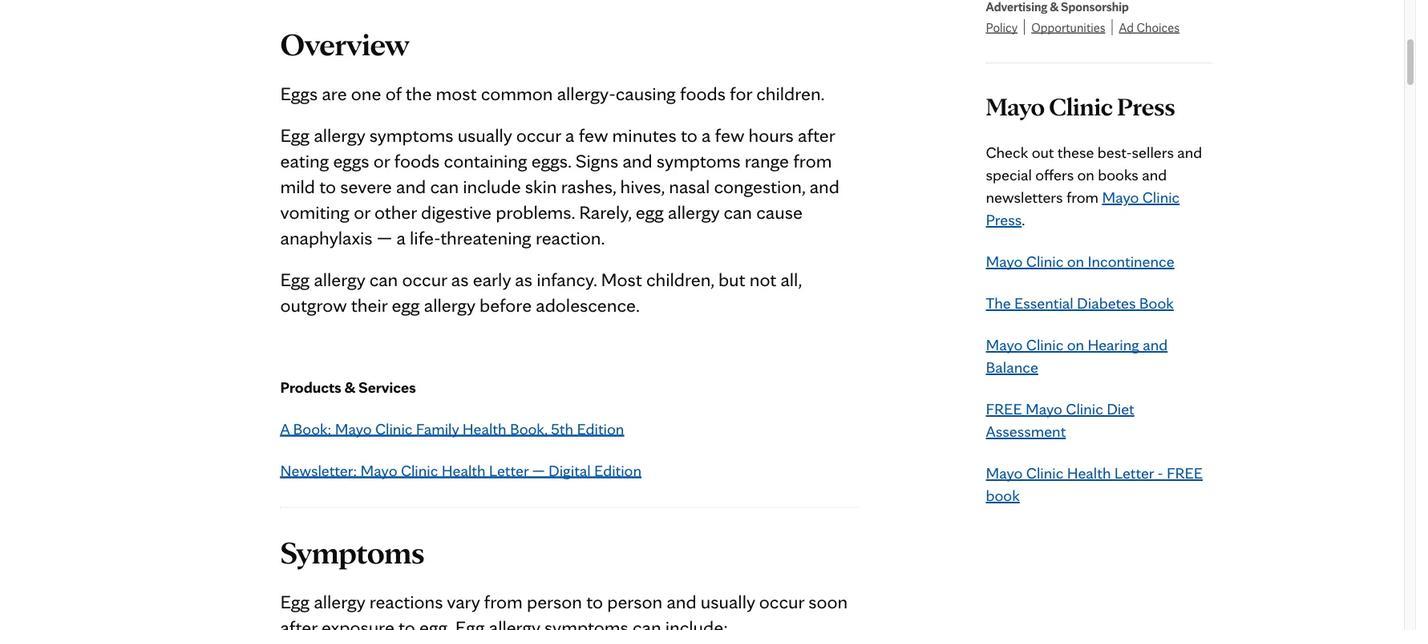 Task type: locate. For each thing, give the bounding box(es) containing it.
a left life- in the top left of the page
[[397, 226, 406, 249]]

mayo clinic on incontinence link
[[986, 250, 1175, 273]]

on down these
[[1078, 165, 1095, 184]]

0 horizontal spatial after
[[280, 616, 317, 631]]

for
[[730, 82, 752, 105]]

best-
[[1098, 143, 1132, 162]]

can up digestive
[[430, 175, 459, 198]]

free inside free mayo clinic diet assessment
[[986, 399, 1023, 419]]

free right the -
[[1167, 464, 1203, 483]]

policy
[[986, 19, 1018, 35]]

occur left soon
[[760, 590, 805, 613]]

eggs are one of the most common allergy-causing foods for children.
[[280, 82, 825, 105]]

letter
[[489, 461, 529, 480], [1115, 464, 1154, 483]]

after inside egg allergy symptoms usually occur a few minutes to a few hours after eating eggs or foods containing eggs. signs and symptoms range from mild to severe and can include skin rashes, hives, nasal congestion, and vomiting or other digestive problems. rarely, egg allergy can cause anaphylaxis — a life-threatening reaction.
[[798, 123, 835, 147]]

1 as from the left
[[452, 268, 469, 291]]

early
[[473, 268, 511, 291]]

check out these best-sellers and special offers on books and newsletters from
[[986, 143, 1203, 207]]

health
[[463, 419, 507, 439], [442, 461, 486, 480], [1067, 464, 1111, 483]]

0 vertical spatial after
[[798, 123, 835, 147]]

1 horizontal spatial occur
[[516, 123, 561, 147]]

occur inside egg allergy reactions vary from person to person and usually occur soon after exposure to egg. egg allergy symptoms can include:
[[760, 590, 805, 613]]

adolescence.
[[536, 293, 640, 317]]

infancy.
[[537, 268, 597, 291]]

severe
[[340, 175, 392, 198]]

symptoms inside egg allergy reactions vary from person to person and usually occur soon after exposure to egg. egg allergy symptoms can include:
[[545, 616, 629, 631]]

1 vertical spatial from
[[1067, 188, 1099, 207]]

0 horizontal spatial occur
[[402, 268, 447, 291]]

1 vertical spatial on
[[1067, 252, 1085, 271]]

a up 'nasal'
[[702, 123, 711, 147]]

egg down symptoms
[[280, 590, 310, 613]]

mayo down books
[[1103, 188, 1139, 207]]

0 horizontal spatial free
[[986, 399, 1023, 419]]

on up the essential diabetes book link
[[1067, 252, 1085, 271]]

and
[[1178, 143, 1203, 162], [623, 149, 653, 172], [1142, 165, 1167, 184], [396, 175, 426, 198], [810, 175, 840, 198], [1143, 335, 1168, 354], [667, 590, 697, 613]]

mayo up the
[[986, 252, 1023, 271]]

0 vertical spatial egg
[[636, 200, 664, 224]]

mayo up balance
[[986, 335, 1023, 354]]

0 horizontal spatial as
[[452, 268, 469, 291]]

usually up include: at the bottom
[[701, 590, 755, 613]]

egg up eating
[[280, 123, 310, 147]]

2 horizontal spatial occur
[[760, 590, 805, 613]]

free inside mayo clinic health letter - free book
[[1167, 464, 1203, 483]]

0 horizontal spatial person
[[527, 590, 582, 613]]

after inside egg allergy reactions vary from person to person and usually occur soon after exposure to egg. egg allergy symptoms can include:
[[280, 616, 317, 631]]

usually
[[458, 123, 512, 147], [701, 590, 755, 613]]

ad
[[1119, 19, 1134, 35]]

clinic down the sellers
[[1143, 188, 1180, 207]]

Mayo Clinic Health Letter - FREE book text field
[[986, 462, 1213, 507]]

1 vertical spatial occur
[[402, 268, 447, 291]]

mayo right newsletter:
[[361, 461, 398, 480]]

1 horizontal spatial from
[[794, 149, 832, 172]]

health down free mayo clinic diet assessment "text box"
[[1067, 464, 1111, 483]]

edition right 5th
[[577, 419, 624, 439]]

as up the before
[[515, 268, 533, 291]]

0 vertical spatial from
[[794, 149, 832, 172]]

offers
[[1036, 165, 1074, 184]]

egg for egg allergy symptoms usually occur a few minutes to a few hours after eating eggs or foods containing eggs. signs and symptoms range from mild to severe and can include skin rashes, hives, nasal congestion, and vomiting or other digestive problems. rarely, egg allergy can cause anaphylaxis — a life-threatening reaction.
[[280, 123, 310, 147]]

symptoms
[[370, 123, 454, 147], [657, 149, 741, 172], [545, 616, 629, 631]]

life-
[[410, 226, 441, 249]]

mayo inside "newsletter: mayo clinic health letter — digital edition" "text box"
[[361, 461, 398, 480]]

1 horizontal spatial person
[[607, 590, 663, 613]]

foods inside egg allergy symptoms usually occur a few minutes to a few hours after eating eggs or foods containing eggs. signs and symptoms range from mild to severe and can include skin rashes, hives, nasal congestion, and vomiting or other digestive problems. rarely, egg allergy can cause anaphylaxis — a life-threatening reaction.
[[394, 149, 440, 172]]

-
[[1158, 464, 1164, 483]]

mayo
[[986, 91, 1045, 121], [1103, 188, 1139, 207], [986, 252, 1023, 271], [986, 335, 1023, 354], [1026, 399, 1063, 419], [335, 419, 372, 439], [361, 461, 398, 480], [986, 464, 1023, 483]]

0 vertical spatial edition
[[577, 419, 624, 439]]

health inside "newsletter: mayo clinic health letter — digital edition" "text box"
[[442, 461, 486, 480]]

vary
[[447, 590, 480, 613]]

diet
[[1107, 399, 1135, 419]]

usually inside egg allergy reactions vary from person to person and usually occur soon after exposure to egg. egg allergy symptoms can include:
[[701, 590, 755, 613]]

can inside egg allergy can occur as early as infancy. most children, but not all, outgrow their egg allergy before adolescence.
[[370, 268, 398, 291]]

1 horizontal spatial as
[[515, 268, 533, 291]]

mayo clinic press
[[986, 91, 1176, 121], [986, 188, 1180, 229]]

mayo clinic on hearing and balance link
[[986, 334, 1213, 379]]

1 horizontal spatial symptoms
[[545, 616, 629, 631]]

choices
[[1137, 19, 1180, 35]]

0 horizontal spatial a
[[397, 226, 406, 249]]

usually inside egg allergy symptoms usually occur a few minutes to a few hours after eating eggs or foods containing eggs. signs and symptoms range from mild to severe and can include skin rashes, hives, nasal congestion, and vomiting or other digestive problems. rarely, egg allergy can cause anaphylaxis — a life-threatening reaction.
[[458, 123, 512, 147]]

reactions
[[370, 590, 443, 613]]

after
[[798, 123, 835, 147], [280, 616, 317, 631]]

few
[[579, 123, 608, 147], [715, 123, 745, 147]]

1 horizontal spatial free
[[1167, 464, 1203, 483]]

eating
[[280, 149, 329, 172]]

and inside mayo clinic on hearing and balance
[[1143, 335, 1168, 354]]

health down a book: mayo clinic family health book, 5th edition link
[[442, 461, 486, 480]]

foods up other
[[394, 149, 440, 172]]

mayo up assessment
[[1026, 399, 1063, 419]]

clinic inside free mayo clinic diet assessment
[[1066, 399, 1104, 419]]

1 horizontal spatial few
[[715, 123, 745, 147]]

1 horizontal spatial egg
[[636, 200, 664, 224]]

egg inside egg allergy symptoms usually occur a few minutes to a few hours after eating eggs or foods containing eggs. signs and symptoms range from mild to severe and can include skin rashes, hives, nasal congestion, and vomiting or other digestive problems. rarely, egg allergy can cause anaphylaxis — a life-threatening reaction.
[[280, 123, 310, 147]]

on inside mayo clinic on hearing and balance
[[1067, 335, 1085, 354]]

1 horizontal spatial after
[[798, 123, 835, 147]]

1 vertical spatial egg
[[392, 293, 420, 317]]

ad choices
[[1119, 19, 1180, 35]]

clinic up 'essential'
[[1027, 252, 1064, 271]]

1 horizontal spatial or
[[374, 149, 390, 172]]

1 vertical spatial usually
[[701, 590, 755, 613]]

2 vertical spatial on
[[1067, 335, 1085, 354]]

1 horizontal spatial letter
[[1115, 464, 1154, 483]]

a up eggs. at the left
[[566, 123, 575, 147]]

on
[[1078, 165, 1095, 184], [1067, 252, 1085, 271], [1067, 335, 1085, 354]]

0 vertical spatial free
[[986, 399, 1023, 419]]

eggs.
[[532, 149, 572, 172]]

a book: mayo clinic family health book, 5th edition
[[280, 419, 624, 439]]

0 vertical spatial press
[[1118, 91, 1176, 121]]

0 horizontal spatial press
[[986, 210, 1022, 229]]

congestion,
[[714, 175, 806, 198]]

allergy
[[314, 123, 365, 147], [668, 200, 720, 224], [314, 268, 365, 291], [424, 293, 476, 317], [314, 590, 365, 613], [489, 616, 541, 631]]

0 horizontal spatial egg
[[392, 293, 420, 317]]

0 vertical spatial usually
[[458, 123, 512, 147]]

free
[[986, 399, 1023, 419], [1167, 464, 1203, 483]]

2 horizontal spatial symptoms
[[657, 149, 741, 172]]

clinic left the diet
[[1066, 399, 1104, 419]]

egg down the hives,
[[636, 200, 664, 224]]

few left hours
[[715, 123, 745, 147]]

2 as from the left
[[515, 268, 533, 291]]

clinic down assessment
[[1027, 464, 1064, 483]]

1 vertical spatial edition
[[594, 461, 642, 480]]

hours
[[749, 123, 794, 147]]

book
[[1140, 294, 1174, 313]]

letter inside mayo clinic health letter - free book
[[1115, 464, 1154, 483]]

egg down 'vary'
[[456, 616, 485, 631]]

before
[[480, 293, 532, 317]]

clinic inside mayo clinic health letter - free book
[[1027, 464, 1064, 483]]

from right 'vary'
[[484, 590, 523, 613]]

mayo right book: at bottom
[[335, 419, 372, 439]]

symptoms
[[280, 533, 425, 572]]

occur up eggs. at the left
[[516, 123, 561, 147]]

containing
[[444, 149, 528, 172]]

1 horizontal spatial —
[[532, 461, 545, 480]]

—
[[377, 226, 392, 249], [532, 461, 545, 480]]

The Essential Diabetes Book text field
[[986, 292, 1174, 314]]

opportunities
[[1032, 19, 1106, 35]]

1 vertical spatial after
[[280, 616, 317, 631]]

mayo up book
[[986, 464, 1023, 483]]

mayo clinic press down offers
[[986, 188, 1180, 229]]

egg.
[[420, 616, 451, 631]]

0 vertical spatial symptoms
[[370, 123, 454, 147]]

2 vertical spatial occur
[[760, 590, 805, 613]]

and down "book"
[[1143, 335, 1168, 354]]

digestive
[[421, 200, 492, 224]]

most
[[436, 82, 477, 105]]

or
[[374, 149, 390, 172], [354, 200, 370, 224]]

and up the hives,
[[623, 149, 653, 172]]

0 vertical spatial —
[[377, 226, 392, 249]]

a
[[566, 123, 575, 147], [702, 123, 711, 147], [397, 226, 406, 249]]

allergy up exposure
[[314, 590, 365, 613]]

as left early
[[452, 268, 469, 291]]

and up include: at the bottom
[[667, 590, 697, 613]]

foods left for
[[680, 82, 726, 105]]

0 vertical spatial occur
[[516, 123, 561, 147]]

hives,
[[621, 175, 665, 198]]

egg right 'their'
[[392, 293, 420, 317]]

after right hours
[[798, 123, 835, 147]]

0 horizontal spatial usually
[[458, 123, 512, 147]]

mayo inside mayo clinic on hearing and balance
[[986, 335, 1023, 354]]

letter down book,
[[489, 461, 529, 480]]

1 vertical spatial or
[[354, 200, 370, 224]]

from inside check out these best-sellers and special offers on books and newsletters from
[[1067, 188, 1099, 207]]

1 vertical spatial foods
[[394, 149, 440, 172]]

on for hearing
[[1067, 335, 1085, 354]]

press
[[1118, 91, 1176, 121], [986, 210, 1022, 229]]

occur down life- in the top left of the page
[[402, 268, 447, 291]]

mayo clinic press up these
[[986, 91, 1176, 121]]

0 horizontal spatial letter
[[489, 461, 529, 480]]

and right congestion,
[[810, 175, 840, 198]]

on left "hearing"
[[1067, 335, 1085, 354]]

edition right digital
[[594, 461, 642, 480]]

1 vertical spatial —
[[532, 461, 545, 480]]

services
[[359, 378, 416, 397]]

1 vertical spatial press
[[986, 210, 1022, 229]]

&
[[345, 378, 355, 397]]

0 horizontal spatial foods
[[394, 149, 440, 172]]

occur inside egg allergy symptoms usually occur a few minutes to a few hours after eating eggs or foods containing eggs. signs and symptoms range from mild to severe and can include skin rashes, hives, nasal congestion, and vomiting or other digestive problems. rarely, egg allergy can cause anaphylaxis — a life-threatening reaction.
[[516, 123, 561, 147]]

few up signs
[[579, 123, 608, 147]]

rashes,
[[561, 175, 616, 198]]

or up severe
[[374, 149, 390, 172]]

egg up outgrow
[[280, 268, 310, 291]]

from down offers
[[1067, 188, 1099, 207]]

0 horizontal spatial —
[[377, 226, 392, 249]]

clinic up balance
[[1027, 335, 1064, 354]]

can up 'their'
[[370, 268, 398, 291]]

usually up the "containing"
[[458, 123, 512, 147]]

mayo inside a book: mayo clinic family health book, 5th edition text field
[[335, 419, 372, 439]]

mayo clinic press link
[[986, 188, 1180, 229]]

— down other
[[377, 226, 392, 249]]

— inside egg allergy symptoms usually occur a few minutes to a few hours after eating eggs or foods containing eggs. signs and symptoms range from mild to severe and can include skin rashes, hives, nasal congestion, and vomiting or other digestive problems. rarely, egg allergy can cause anaphylaxis — a life-threatening reaction.
[[377, 226, 392, 249]]

check
[[986, 143, 1029, 162]]

health left book,
[[463, 419, 507, 439]]

after left exposure
[[280, 616, 317, 631]]

0 vertical spatial or
[[374, 149, 390, 172]]

egg
[[280, 123, 310, 147], [280, 268, 310, 291], [280, 590, 310, 613], [456, 616, 485, 631]]

anaphylaxis
[[280, 226, 373, 249]]

essential
[[1015, 294, 1074, 313]]

press down newsletters
[[986, 210, 1022, 229]]

press up the sellers
[[1118, 91, 1176, 121]]

these
[[1058, 143, 1095, 162]]

signs
[[576, 149, 619, 172]]

special
[[986, 165, 1032, 184]]

— left digital
[[532, 461, 545, 480]]

include:
[[666, 616, 728, 631]]

or down severe
[[354, 200, 370, 224]]

are
[[322, 82, 347, 105]]

1 horizontal spatial press
[[1118, 91, 1176, 121]]

2 horizontal spatial from
[[1067, 188, 1099, 207]]

1 horizontal spatial usually
[[701, 590, 755, 613]]

mayo inside free mayo clinic diet assessment
[[1026, 399, 1063, 419]]

can
[[430, 175, 459, 198], [724, 200, 752, 224], [370, 268, 398, 291], [633, 616, 662, 631]]

from right range at top
[[794, 149, 832, 172]]

2 vertical spatial from
[[484, 590, 523, 613]]

0 horizontal spatial few
[[579, 123, 608, 147]]

1 horizontal spatial foods
[[680, 82, 726, 105]]

egg allergy symptoms usually occur a few minutes to a few hours after eating eggs or foods containing eggs. signs and symptoms range from mild to severe and can include skin rashes, hives, nasal congestion, and vomiting or other digestive problems. rarely, egg allergy can cause anaphylaxis — a life-threatening reaction.
[[280, 123, 840, 249]]

free up assessment
[[986, 399, 1023, 419]]

can left include: at the bottom
[[633, 616, 662, 631]]

can inside egg allergy reactions vary from person to person and usually occur soon after exposure to egg. egg allergy symptoms can include:
[[633, 616, 662, 631]]

egg allergy reactions vary from person to person and usually occur soon after exposure to egg. egg allergy symptoms can include:
[[280, 590, 848, 631]]

newsletter: mayo clinic health letter — digital edition
[[280, 461, 642, 480]]

mayo up check
[[986, 91, 1045, 121]]

egg inside egg allergy can occur as early as infancy. most children, but not all, outgrow their egg allergy before adolescence.
[[280, 268, 310, 291]]

edition
[[577, 419, 624, 439], [594, 461, 642, 480]]

to
[[681, 123, 698, 147], [319, 175, 336, 198], [587, 590, 603, 613], [399, 616, 415, 631]]

letter left the -
[[1115, 464, 1154, 483]]

balance
[[986, 358, 1039, 377]]

0 vertical spatial on
[[1078, 165, 1095, 184]]

person
[[527, 590, 582, 613], [607, 590, 663, 613]]

soon
[[809, 590, 848, 613]]

occur
[[516, 123, 561, 147], [402, 268, 447, 291], [760, 590, 805, 613]]

0 vertical spatial mayo clinic press
[[986, 91, 1176, 121]]

1 vertical spatial free
[[1167, 464, 1203, 483]]

1 vertical spatial mayo clinic press
[[986, 188, 1180, 229]]

0 horizontal spatial from
[[484, 590, 523, 613]]

2 vertical spatial symptoms
[[545, 616, 629, 631]]



Task type: vqa. For each thing, say whether or not it's contained in the screenshot.
usually in the Egg allergy symptoms usually occur a few minutes to a few hours after eating eggs or foods containing eggs. Signs and symptoms range from mild to severe and can include skin rashes, hives, nasal congestion, and vomiting or other digestive problems. Rarely, egg allergy can cause anaphylaxis — a life-threatening reaction.
yes



Task type: describe. For each thing, give the bounding box(es) containing it.
digital
[[549, 461, 591, 480]]

free mayo clinic diet assessment link
[[986, 398, 1213, 443]]

from inside egg allergy reactions vary from person to person and usually occur soon after exposure to egg. egg allergy symptoms can include:
[[484, 590, 523, 613]]

newsletter:
[[280, 461, 357, 480]]

allergy right egg. at the bottom of page
[[489, 616, 541, 631]]

allergy down 'nasal'
[[668, 200, 720, 224]]

assessment
[[986, 422, 1066, 441]]

Newsletter: Mayo Clinic Health Letter — Digital Edition text field
[[280, 459, 642, 482]]

can down congestion,
[[724, 200, 752, 224]]

eggs
[[280, 82, 318, 105]]

allergy down early
[[424, 293, 476, 317]]

not
[[750, 268, 777, 291]]

common
[[481, 82, 553, 105]]

mayo inside mayo clinic health letter - free book
[[986, 464, 1023, 483]]

and down the sellers
[[1142, 165, 1167, 184]]

sellers
[[1132, 143, 1174, 162]]

threatening
[[441, 226, 532, 249]]

— inside "text box"
[[532, 461, 545, 480]]

outgrow
[[280, 293, 347, 317]]

other
[[375, 200, 417, 224]]

the
[[986, 294, 1011, 313]]

book
[[986, 486, 1020, 505]]

1 horizontal spatial a
[[566, 123, 575, 147]]

most
[[601, 268, 642, 291]]

Mayo Clinic on Incontinence text field
[[986, 250, 1175, 273]]

out
[[1032, 143, 1055, 162]]

incontinence
[[1088, 252, 1175, 271]]

1 vertical spatial symptoms
[[657, 149, 741, 172]]

egg for egg allergy can occur as early as infancy. most children, but not all, outgrow their egg allergy before adolescence.
[[280, 268, 310, 291]]

FREE Mayo Clinic Diet Assessment text field
[[986, 398, 1213, 443]]

0 horizontal spatial or
[[354, 200, 370, 224]]

hearing
[[1088, 335, 1140, 354]]

ad choices link
[[1119, 18, 1180, 37]]

allergy up eggs
[[314, 123, 365, 147]]

diabetes
[[1077, 294, 1136, 313]]

book:
[[293, 419, 332, 439]]

range
[[745, 149, 789, 172]]

rarely,
[[579, 200, 632, 224]]

2 few from the left
[[715, 123, 745, 147]]

all,
[[781, 268, 802, 291]]

mild
[[280, 175, 315, 198]]

2 horizontal spatial a
[[702, 123, 711, 147]]

the essential diabetes book link
[[986, 292, 1174, 314]]

and up other
[[396, 175, 426, 198]]

mayo inside mayo clinic press link
[[1103, 188, 1139, 207]]

egg allergy can occur as early as infancy. most children, but not all, outgrow their egg allergy before adolescence.
[[280, 268, 802, 317]]

a
[[280, 419, 290, 439]]

problems.
[[496, 200, 575, 224]]

0 vertical spatial foods
[[680, 82, 726, 105]]

allergy-
[[557, 82, 616, 105]]

occur inside egg allergy can occur as early as infancy. most children, but not all, outgrow their egg allergy before adolescence.
[[402, 268, 447, 291]]

clinic inside mayo clinic on hearing and balance
[[1027, 335, 1064, 354]]

letter inside "text box"
[[489, 461, 529, 480]]

.
[[1022, 210, 1026, 229]]

book,
[[510, 419, 548, 439]]

after for egg allergy reactions vary from person to person and usually occur soon after exposure to egg. egg allergy symptoms can include:
[[280, 616, 317, 631]]

include
[[463, 175, 521, 198]]

their
[[351, 293, 388, 317]]

2 person from the left
[[607, 590, 663, 613]]

1 mayo clinic press from the top
[[986, 91, 1176, 121]]

cause
[[757, 200, 803, 224]]

mayo clinic on incontinence
[[986, 252, 1175, 271]]

nasal
[[669, 175, 710, 198]]

1 few from the left
[[579, 123, 608, 147]]

and inside egg allergy reactions vary from person to person and usually occur soon after exposure to egg. egg allergy symptoms can include:
[[667, 590, 697, 613]]

edition inside text field
[[577, 419, 624, 439]]

allergy up outgrow
[[314, 268, 365, 291]]

2 mayo clinic press from the top
[[986, 188, 1180, 229]]

causing
[[616, 82, 676, 105]]

on for incontinence
[[1067, 252, 1085, 271]]

free mayo clinic diet assessment
[[986, 399, 1135, 441]]

egg for egg allergy reactions vary from person to person and usually occur soon after exposure to egg. egg allergy symptoms can include:
[[280, 590, 310, 613]]

A Book: Mayo Clinic Family Health Book, 5th Edition text field
[[280, 418, 624, 440]]

on inside check out these best-sellers and special offers on books and newsletters from
[[1078, 165, 1095, 184]]

the
[[406, 82, 432, 105]]

after for egg allergy symptoms usually occur a few minutes to a few hours after eating eggs or foods containing eggs. signs and symptoms range from mild to severe and can include skin rashes, hives, nasal congestion, and vomiting or other digestive problems. rarely, egg allergy can cause anaphylaxis — a life-threatening reaction.
[[798, 123, 835, 147]]

mayo inside the mayo clinic on incontinence text field
[[986, 252, 1023, 271]]

0 horizontal spatial symptoms
[[370, 123, 454, 147]]

opportunities link
[[1032, 18, 1119, 37]]

reaction.
[[536, 226, 605, 249]]

and right the sellers
[[1178, 143, 1203, 162]]

clinic down family
[[401, 461, 438, 480]]

egg inside egg allergy symptoms usually occur a few minutes to a few hours after eating eggs or foods containing eggs. signs and symptoms range from mild to severe and can include skin rashes, hives, nasal congestion, and vomiting or other digestive problems. rarely, egg allergy can cause anaphylaxis — a life-threatening reaction.
[[636, 200, 664, 224]]

Mayo Clinic on Hearing and Balance text field
[[986, 334, 1213, 379]]

products & services
[[280, 378, 416, 397]]

family
[[416, 419, 459, 439]]

vomiting
[[280, 200, 350, 224]]

mayo clinic health letter - free book
[[986, 464, 1203, 505]]

policy link
[[986, 18, 1032, 37]]

health inside a book: mayo clinic family health book, 5th edition text field
[[463, 419, 507, 439]]

newsletters
[[986, 188, 1063, 207]]

edition inside "text box"
[[594, 461, 642, 480]]

newsletter: mayo clinic health letter — digital edition link
[[280, 459, 642, 482]]

exposure
[[322, 616, 395, 631]]

health inside mayo clinic health letter - free book
[[1067, 464, 1111, 483]]

egg inside egg allergy can occur as early as infancy. most children, but not all, outgrow their egg allergy before adolescence.
[[392, 293, 420, 317]]

children.
[[757, 82, 825, 105]]

clinic up these
[[1050, 91, 1113, 121]]

1 person from the left
[[527, 590, 582, 613]]

mayo clinic on hearing and balance
[[986, 335, 1168, 377]]

skin
[[525, 175, 557, 198]]

the essential diabetes book
[[986, 294, 1174, 313]]

but
[[719, 268, 746, 291]]

clinic down services
[[375, 419, 413, 439]]

5th
[[551, 419, 574, 439]]

books
[[1098, 165, 1139, 184]]

a book: mayo clinic family health book, 5th edition link
[[280, 418, 624, 440]]

from inside egg allergy symptoms usually occur a few minutes to a few hours after eating eggs or foods containing eggs. signs and symptoms range from mild to severe and can include skin rashes, hives, nasal congestion, and vomiting or other digestive problems. rarely, egg allergy can cause anaphylaxis — a life-threatening reaction.
[[794, 149, 832, 172]]

one
[[351, 82, 381, 105]]

minutes
[[613, 123, 677, 147]]



